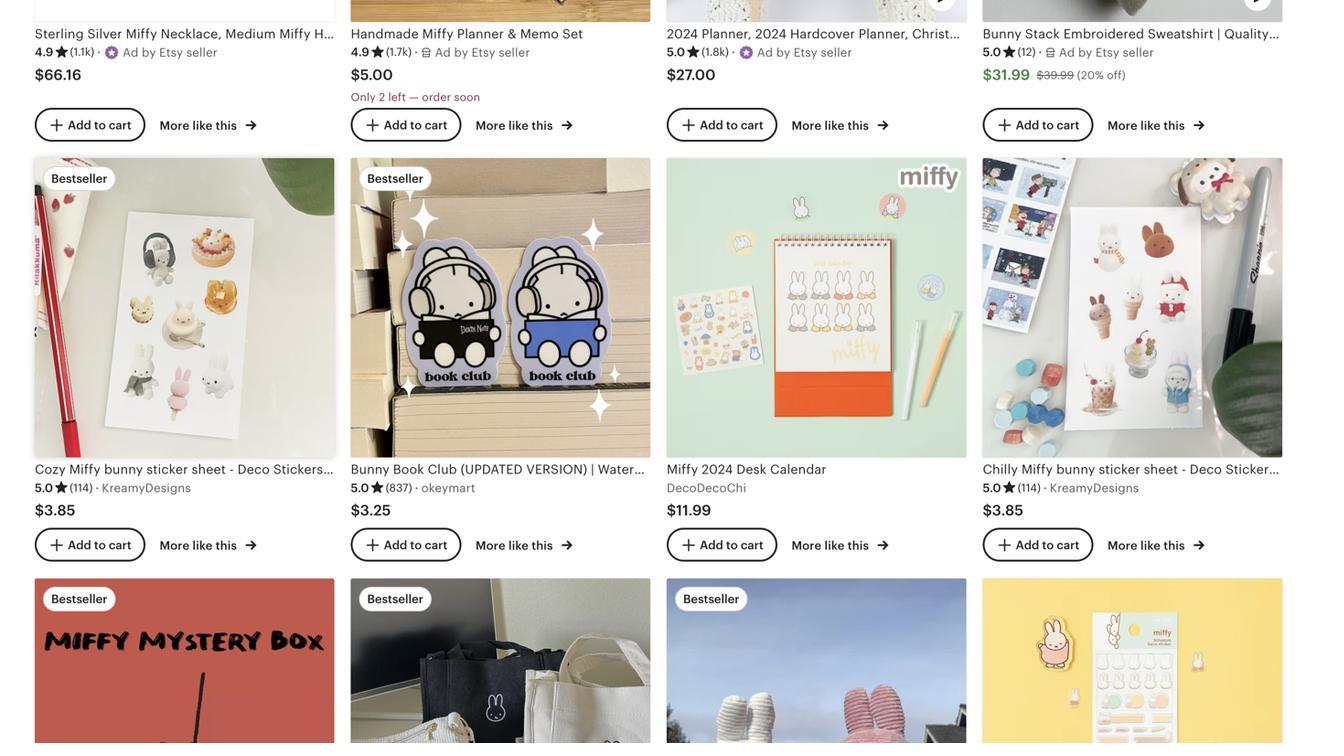 Task type: describe. For each thing, give the bounding box(es) containing it.
3 bestseller link from the left
[[667, 579, 967, 744]]

$ 66.16
[[35, 67, 82, 83]]

2024
[[702, 462, 733, 477]]

66.16
[[44, 67, 82, 83]]

5.0 for bunny stack embroidered sweatshirt | quality embroidered sweatshirt | cozy sweatshirt image
[[983, 45, 1001, 59]]

bestseller for miffy mystery box kawaii mystery bundle stationery plush blind box stickers washi tape phone case phone charm jewelry image at the left
[[51, 593, 107, 606]]

2 bestseller link from the left
[[351, 579, 650, 744]]

11.99
[[676, 503, 711, 519]]

$ 27.00
[[667, 67, 716, 83]]

(updated
[[461, 462, 523, 477]]

1 horizontal spatial miffy
[[667, 462, 698, 477]]

5.0 for bunny book club (updated version) | waterproof vinyl diecut sticker image
[[351, 482, 369, 495]]

(1.8k)
[[702, 46, 729, 58]]

handmade miffy planner & memo set
[[351, 26, 583, 41]]

handmade miffy planner & memo set image
[[351, 0, 650, 22]]

miffy schedule deco sticker | decorative labels sticker for diary, journal, planners, calendars and notebook art greeting card image
[[983, 579, 1283, 744]]

bunny book club (updated version) | waterproof vinyl diecut sticker image
[[351, 158, 650, 458]]

2 (114) from the left
[[1018, 482, 1041, 494]]

1 $ 3.85 from the left
[[35, 503, 76, 519]]

handmade
[[351, 26, 419, 41]]

rabbit plush us seller image
[[667, 579, 967, 744]]

2
[[379, 91, 385, 103]]

embroidered
[[1064, 26, 1145, 41]]

5.0 for 2024 planner, 2024 hardcover planner, christmas gift, dated planner, weekly planner, daily planner, floral planner, yearly planner, to do image
[[667, 45, 685, 59]]

bestseller for bunny book club (updated version) | waterproof vinyl diecut sticker image
[[367, 172, 424, 186]]

5.00
[[360, 67, 393, 83]]

—
[[409, 91, 419, 103]]

vinyl
[[672, 462, 702, 477]]

1 (114) from the left
[[70, 482, 93, 494]]

(837)
[[386, 482, 412, 494]]

4.9 for 5.00
[[351, 45, 370, 59]]

(20%
[[1077, 69, 1104, 81]]

39.99
[[1044, 69, 1074, 81]]

sweatshirt
[[1148, 26, 1214, 41]]

bunny stack embroidered sweatshirt | quality embroid
[[983, 26, 1317, 41]]

desk
[[737, 462, 767, 477]]

embroid
[[1273, 26, 1317, 41]]

version)
[[526, 462, 587, 477]]

bestseller for the "cozy miffy bunny sticker sheet - deco stickers, korean stationery, polco deco, journaling , penpal, planner stickers, phone stickers" image
[[51, 172, 107, 186]]

27.00
[[676, 67, 716, 83]]

bunny stack embroidered sweatshirt | quality embroidered sweatshirt | cozy sweatshirt image
[[983, 0, 1283, 22]]

&
[[508, 26, 517, 41]]

only
[[351, 91, 376, 103]]

4.9 for 66.16
[[35, 45, 53, 59]]

miffy 2024 desk calendar
[[667, 462, 827, 477]]

soon
[[454, 91, 480, 103]]



Task type: locate. For each thing, give the bounding box(es) containing it.
2 horizontal spatial bestseller link
[[667, 579, 967, 744]]

4.9 up $ 66.16
[[35, 45, 53, 59]]

waterproof
[[598, 462, 668, 477]]

0 vertical spatial miffy
[[422, 26, 454, 41]]

0 horizontal spatial 4.9
[[35, 45, 53, 59]]

1 vertical spatial |
[[591, 462, 595, 477]]

| right 'version)'
[[591, 462, 595, 477]]

bunny up (837)
[[351, 462, 390, 477]]

(1.7k)
[[386, 46, 412, 58]]

add
[[68, 118, 91, 132], [384, 118, 407, 132], [700, 118, 723, 132], [1016, 118, 1040, 132], [68, 539, 91, 553], [384, 539, 407, 553], [700, 539, 723, 553], [1016, 539, 1040, 553]]

more like this link
[[160, 115, 257, 134], [476, 115, 573, 134], [792, 115, 889, 134], [1108, 115, 1205, 134], [160, 536, 257, 555], [476, 536, 573, 555], [792, 536, 889, 555], [1108, 536, 1205, 555]]

0 horizontal spatial |
[[591, 462, 595, 477]]

bestseller link
[[35, 579, 334, 744], [351, 579, 650, 744], [667, 579, 967, 744]]

club
[[428, 462, 457, 477]]

book
[[393, 462, 424, 477]]

left
[[388, 91, 406, 103]]

bunny for 31.99
[[983, 26, 1022, 41]]

bunny for 3.25
[[351, 462, 390, 477]]

more like this
[[160, 119, 240, 132], [476, 119, 556, 132], [792, 119, 872, 132], [1108, 119, 1188, 132], [160, 540, 240, 553], [476, 540, 556, 553], [792, 540, 872, 553], [1108, 540, 1188, 553]]

$ 11.99
[[667, 503, 711, 519]]

diecut
[[706, 462, 746, 477]]

to
[[94, 118, 106, 132], [410, 118, 422, 132], [726, 118, 738, 132], [1042, 118, 1054, 132], [94, 539, 106, 553], [410, 539, 422, 553], [726, 539, 738, 553], [1042, 539, 1054, 553]]

sticker
[[750, 462, 793, 477]]

miffy
[[422, 26, 454, 41], [667, 462, 698, 477]]

$ 3.85
[[35, 503, 76, 519], [983, 503, 1024, 519]]

1 4.9 from the left
[[35, 45, 53, 59]]

bestseller
[[51, 172, 107, 186], [367, 172, 424, 186], [51, 593, 107, 606], [367, 593, 424, 606], [683, 593, 740, 606]]

cart
[[109, 118, 132, 132], [425, 118, 448, 132], [741, 118, 764, 132], [1057, 118, 1080, 132], [109, 539, 132, 553], [425, 539, 448, 553], [741, 539, 764, 553], [1057, 539, 1080, 553]]

miffy 2024 desk calendar image
[[667, 158, 967, 458]]

0 horizontal spatial $ 3.85
[[35, 503, 76, 519]]

0 horizontal spatial bunny
[[351, 462, 390, 477]]

product video element
[[667, 0, 967, 22], [983, 0, 1283, 22], [667, 579, 967, 744]]

|
[[1218, 26, 1221, 41], [591, 462, 595, 477]]

$
[[35, 67, 44, 83], [351, 67, 360, 83], [667, 67, 676, 83], [983, 67, 992, 83], [1037, 69, 1044, 81], [667, 503, 676, 519], [35, 503, 44, 519], [351, 503, 360, 519], [983, 503, 992, 519]]

1 vertical spatial miffy
[[667, 462, 698, 477]]

calendar
[[770, 462, 827, 477]]

miffy left 2024
[[667, 462, 698, 477]]

add to cart button
[[35, 108, 145, 142], [351, 108, 461, 142], [667, 108, 777, 142], [983, 108, 1094, 142], [35, 528, 145, 563], [351, 528, 461, 563], [667, 528, 777, 563], [983, 528, 1094, 563]]

$ inside $ 31.99 $ 39.99 (20% off)
[[1037, 69, 1044, 81]]

set
[[563, 26, 583, 41]]

planner
[[457, 26, 504, 41]]

1 horizontal spatial 4.9
[[351, 45, 370, 59]]

bunny book club (updated version) | waterproof vinyl diecut sticker
[[351, 462, 793, 477]]

5.0 for the "cozy miffy bunny sticker sheet - deco stickers, korean stationery, polco deco, journaling , penpal, planner stickers, phone stickers" image
[[35, 482, 53, 495]]

off)
[[1107, 69, 1126, 81]]

31.99
[[992, 67, 1030, 83]]

1 bestseller link from the left
[[35, 579, 334, 744]]

·
[[97, 45, 101, 59], [415, 45, 418, 59], [732, 45, 735, 59], [1039, 45, 1042, 59], [95, 482, 99, 495], [415, 482, 419, 495], [1044, 482, 1047, 495]]

0 horizontal spatial (114)
[[70, 482, 93, 494]]

(12)
[[1018, 46, 1036, 58]]

4.9 up 5.00
[[351, 45, 370, 59]]

product video element for $ 27.00
[[667, 0, 967, 22]]

like
[[193, 119, 213, 132], [509, 119, 529, 132], [825, 119, 845, 132], [1141, 119, 1161, 132], [193, 540, 213, 553], [509, 540, 529, 553], [825, 540, 845, 553], [1141, 540, 1161, 553]]

miffy embroidered shoulder and baguette bag image
[[351, 579, 650, 744]]

stack
[[1025, 26, 1060, 41]]

1 horizontal spatial (114)
[[1018, 482, 1041, 494]]

1 3.85 from the left
[[44, 503, 76, 519]]

$ 3.25
[[351, 503, 391, 519]]

2 $ 3.85 from the left
[[983, 503, 1024, 519]]

miffy left the planner
[[422, 26, 454, 41]]

order
[[422, 91, 451, 103]]

3.85
[[44, 503, 76, 519], [992, 503, 1024, 519]]

product video element for $ 31.99 $ 39.99 (20% off)
[[983, 0, 1283, 22]]

0 vertical spatial |
[[1218, 26, 1221, 41]]

quality
[[1225, 26, 1269, 41]]

| left quality
[[1218, 26, 1221, 41]]

1 horizontal spatial |
[[1218, 26, 1221, 41]]

bunny up (12)
[[983, 26, 1022, 41]]

0 horizontal spatial miffy
[[422, 26, 454, 41]]

memo
[[520, 26, 559, 41]]

$ 5.00 only 2 left — order soon
[[351, 67, 480, 103]]

(114)
[[70, 482, 93, 494], [1018, 482, 1041, 494]]

0 horizontal spatial bestseller link
[[35, 579, 334, 744]]

5.0
[[667, 45, 685, 59], [983, 45, 1001, 59], [35, 482, 53, 495], [351, 482, 369, 495], [983, 482, 1001, 495]]

chilly miffy bunny sticker sheet - deco stickers, korean stationery, polco deco, journaling , penpal, planner stickers, phone stickers image
[[983, 158, 1283, 458]]

1 horizontal spatial bunny
[[983, 26, 1022, 41]]

1 horizontal spatial $ 3.85
[[983, 503, 1024, 519]]

1 vertical spatial bunny
[[351, 462, 390, 477]]

bestseller for miffy embroidered shoulder and baguette bag image
[[367, 593, 424, 606]]

2 4.9 from the left
[[351, 45, 370, 59]]

0 horizontal spatial 3.85
[[44, 503, 76, 519]]

$ inside $ 5.00 only 2 left — order soon
[[351, 67, 360, 83]]

0 vertical spatial bunny
[[983, 26, 1022, 41]]

2024 planner, 2024 hardcover planner, christmas gift, dated planner, weekly planner, daily planner, floral planner, yearly planner, to do image
[[667, 0, 967, 22]]

3.25
[[360, 503, 391, 519]]

2 3.85 from the left
[[992, 503, 1024, 519]]

1 horizontal spatial bestseller link
[[351, 579, 650, 744]]

this
[[216, 119, 237, 132], [532, 119, 553, 132], [848, 119, 869, 132], [1164, 119, 1185, 132], [216, 540, 237, 553], [532, 540, 553, 553], [848, 540, 869, 553], [1164, 540, 1185, 553]]

bunny
[[983, 26, 1022, 41], [351, 462, 390, 477]]

add to cart
[[68, 118, 132, 132], [384, 118, 448, 132], [700, 118, 764, 132], [1016, 118, 1080, 132], [68, 539, 132, 553], [384, 539, 448, 553], [700, 539, 764, 553], [1016, 539, 1080, 553]]

4.9
[[35, 45, 53, 59], [351, 45, 370, 59]]

cozy miffy bunny sticker sheet - deco stickers, korean stationery, polco deco, journaling , penpal, planner stickers, phone stickers image
[[35, 158, 334, 458]]

(1.1k)
[[70, 46, 94, 58]]

1 horizontal spatial 3.85
[[992, 503, 1024, 519]]

miffy mystery box kawaii mystery bundle stationery plush blind box stickers washi tape phone case phone charm jewelry image
[[35, 579, 334, 744]]

more
[[160, 119, 190, 132], [476, 119, 506, 132], [792, 119, 822, 132], [1108, 119, 1138, 132], [160, 540, 190, 553], [476, 540, 506, 553], [792, 540, 822, 553], [1108, 540, 1138, 553]]

$ 31.99 $ 39.99 (20% off)
[[983, 67, 1126, 83]]



Task type: vqa. For each thing, say whether or not it's contained in the screenshot.
get
no



